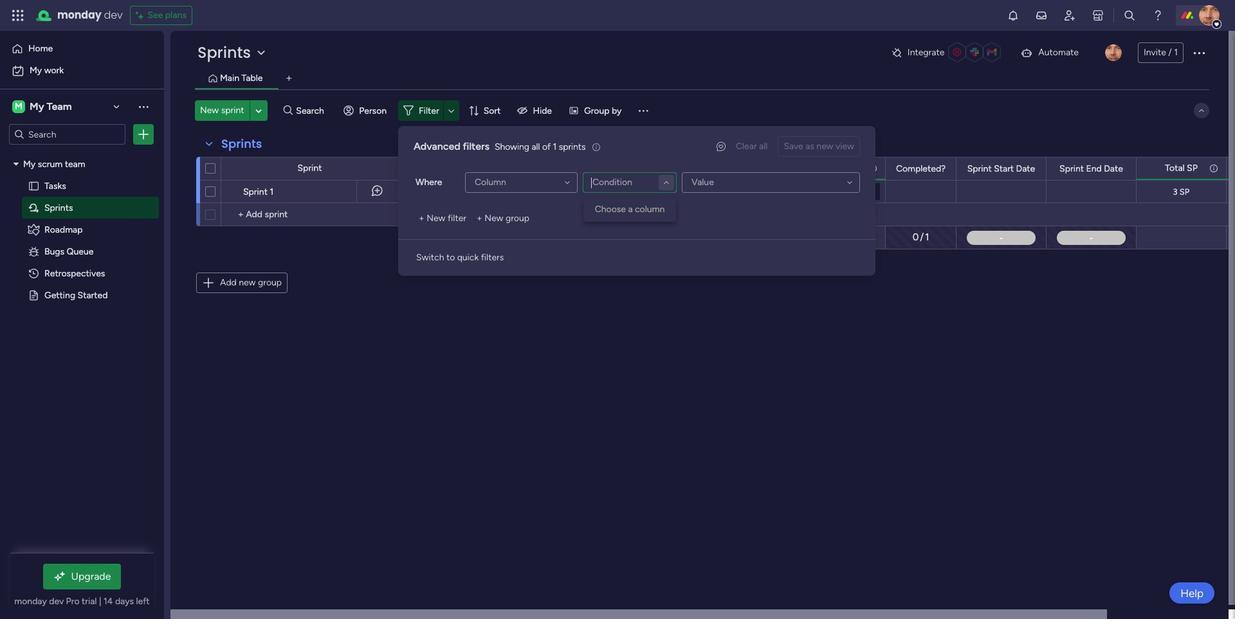 Task type: describe. For each thing, give the bounding box(es) containing it.
roadmap
[[44, 224, 83, 235]]

new inside button
[[239, 277, 256, 288]]

0 vertical spatial filters
[[463, 140, 490, 153]]

2 0 from the left
[[913, 232, 919, 243]]

arrow down image
[[444, 103, 459, 118]]

main
[[220, 73, 239, 84]]

team
[[65, 158, 85, 169]]

switch
[[416, 252, 444, 263]]

tasks inside field
[[802, 163, 824, 173]]

automate button
[[1016, 42, 1085, 63]]

add
[[220, 277, 237, 288]]

monday dev
[[57, 8, 123, 23]]

value
[[692, 177, 714, 188]]

clear all button
[[731, 136, 773, 157]]

help
[[1181, 587, 1204, 600]]

+ for + new group
[[477, 213, 483, 224]]

2 0 / 1 from the left
[[913, 232, 930, 243]]

Completed? field
[[893, 162, 949, 176]]

Total SP field
[[1163, 161, 1202, 175]]

monday for monday dev pro trial | 14 days left
[[14, 597, 47, 608]]

condition
[[593, 177, 633, 188]]

sprints for sprints button
[[198, 42, 251, 63]]

3 sp
[[1174, 187, 1190, 197]]

save
[[784, 141, 804, 152]]

queue
[[67, 246, 94, 257]]

search everything image
[[1124, 9, 1137, 22]]

+ new group
[[477, 213, 530, 224]]

Sprints field
[[218, 136, 265, 153]]

sprint for sprint
[[298, 163, 322, 174]]

end
[[1087, 163, 1102, 174]]

automate
[[1039, 47, 1079, 58]]

my scrum team
[[23, 158, 85, 169]]

new for + new group
[[485, 213, 504, 224]]

task
[[803, 187, 820, 196]]

workspace options image
[[137, 100, 150, 113]]

integrate button
[[886, 39, 1011, 66]]

james peterson image
[[1200, 5, 1220, 26]]

invite members image
[[1064, 9, 1077, 22]]

Sprint Goals field
[[467, 162, 523, 176]]

plans
[[165, 10, 187, 21]]

upgrade
[[71, 571, 111, 583]]

1 0 from the left
[[612, 232, 618, 243]]

1 inside advanced filters showing all of 1 sprints
[[553, 141, 557, 152]]

see plans
[[148, 10, 187, 21]]

work
[[44, 65, 64, 76]]

sprint for sprint goals
[[471, 163, 495, 174]]

home
[[28, 43, 53, 54]]

days
[[115, 597, 134, 608]]

hide button
[[513, 100, 560, 121]]

all inside advanced filters showing all of 1 sprints
[[532, 141, 540, 152]]

list box containing my scrum team
[[0, 150, 164, 480]]

all inside button
[[760, 141, 768, 152]]

public board image for tasks
[[28, 180, 40, 192]]

james peterson image
[[1106, 44, 1123, 61]]

filter
[[419, 105, 439, 116]]

team
[[47, 100, 72, 113]]

trial
[[82, 597, 97, 608]]

sprint for sprint 1
[[243, 187, 268, 198]]

menu image
[[637, 104, 650, 117]]

m
[[15, 101, 22, 112]]

started
[[78, 290, 108, 301]]

column
[[635, 204, 665, 215]]

my team
[[30, 100, 72, 113]]

my for my scrum team
[[23, 158, 36, 169]]

tab inside main table tab list
[[279, 68, 300, 89]]

column information image
[[868, 163, 879, 173]]

where
[[416, 177, 442, 188]]

collapse image
[[1197, 106, 1208, 116]]

monday dev pro trial | 14 days left
[[14, 597, 150, 608]]

filter button
[[398, 100, 459, 121]]

completed?
[[897, 163, 946, 174]]

new sprint button
[[195, 100, 249, 121]]

total
[[1166, 163, 1185, 173]]

sprint goals
[[471, 163, 520, 174]]

scrum
[[38, 158, 63, 169]]

sort button
[[463, 100, 509, 121]]

person
[[359, 105, 387, 116]]

clear
[[736, 141, 757, 152]]

a
[[628, 204, 633, 215]]

options image
[[137, 128, 150, 141]]

person button
[[339, 100, 395, 121]]

angle down image
[[256, 106, 262, 116]]

0 horizontal spatial tasks
[[44, 180, 66, 191]]

group by button
[[564, 100, 630, 121]]

home link
[[8, 39, 156, 59]]

1 vertical spatial sprints
[[461, 186, 489, 197]]

sprint timeline
[[664, 163, 724, 174]]

these
[[405, 186, 429, 197]]

sprint for sprint end date
[[1060, 163, 1085, 174]]

caret down image
[[14, 159, 19, 168]]

invite / 1
[[1144, 47, 1179, 58]]

options image
[[1192, 45, 1208, 61]]

column
[[475, 177, 506, 188]]

choose
[[595, 204, 626, 215]]

monday marketplace image
[[1092, 9, 1105, 22]]

save as new view
[[784, 141, 855, 152]]

monday for monday dev
[[57, 8, 101, 23]]

Active? field
[[602, 162, 639, 176]]

dev for monday dev
[[104, 8, 123, 23]]

add new group
[[220, 277, 282, 288]]

see
[[148, 10, 163, 21]]

my for my work
[[30, 65, 42, 76]]

Search field
[[293, 102, 332, 120]]

quick
[[457, 252, 479, 263]]



Task type: vqa. For each thing, say whether or not it's contained in the screenshot.
Upgrade button on the bottom left of the page
yes



Task type: locate. For each thing, give the bounding box(es) containing it.
0 horizontal spatial sprints
[[461, 186, 489, 197]]

getting started
[[44, 290, 108, 301]]

1 vertical spatial monday
[[14, 597, 47, 608]]

switch to quick filters button
[[411, 248, 509, 268]]

1 horizontal spatial group
[[506, 213, 530, 224]]

sprints
[[559, 141, 586, 152], [461, 186, 489, 197]]

1 horizontal spatial new
[[817, 141, 834, 152]]

my left work
[[30, 65, 42, 76]]

group down goals
[[506, 213, 530, 224]]

0 horizontal spatial new
[[239, 277, 256, 288]]

0 horizontal spatial 0
[[612, 232, 618, 243]]

0 horizontal spatial /
[[620, 232, 623, 243]]

0 vertical spatial tasks
[[802, 163, 824, 173]]

0 horizontal spatial 0 / 1
[[612, 232, 629, 243]]

column information image
[[1209, 163, 1220, 173]]

1 vertical spatial tasks
[[44, 180, 66, 191]]

are
[[431, 186, 444, 197]]

filters right quick
[[481, 252, 504, 263]]

upgrade button
[[43, 564, 121, 590]]

sprint up column
[[471, 163, 495, 174]]

+ down these
[[419, 213, 425, 224]]

date inside field
[[1017, 163, 1036, 174]]

date for sprint end date
[[1105, 163, 1124, 174]]

date inside field
[[1105, 163, 1124, 174]]

sprints down sprint
[[221, 136, 262, 152]]

v2 search image
[[284, 103, 293, 118]]

2 public board image from the top
[[28, 289, 40, 301]]

1
[[1175, 47, 1179, 58], [553, 141, 557, 152], [270, 187, 274, 198], [822, 187, 825, 196], [625, 232, 629, 243], [926, 232, 930, 243]]

0 horizontal spatial +
[[419, 213, 425, 224]]

of
[[543, 141, 551, 152]]

+ new filter
[[419, 213, 467, 224]]

main table
[[220, 73, 263, 84]]

0
[[612, 232, 618, 243], [913, 232, 919, 243]]

option
[[0, 152, 164, 155]]

left
[[136, 597, 150, 608]]

1 public board image from the top
[[28, 180, 40, 192]]

1 vertical spatial sprints
[[221, 136, 262, 152]]

1 horizontal spatial monday
[[57, 8, 101, 23]]

1 horizontal spatial 0 / 1
[[913, 232, 930, 243]]

0 vertical spatial sprints
[[198, 42, 251, 63]]

2 horizontal spatial new
[[485, 213, 504, 224]]

+ right filter
[[477, 213, 483, 224]]

these are the sprints goals
[[405, 186, 512, 197]]

1 horizontal spatial tasks
[[802, 163, 824, 173]]

goals
[[491, 186, 512, 197]]

public board image left getting
[[28, 289, 40, 301]]

sprint inside field
[[1060, 163, 1085, 174]]

0 vertical spatial group
[[506, 213, 530, 224]]

all left of
[[532, 141, 540, 152]]

2 vertical spatial my
[[23, 158, 36, 169]]

my right caret down icon
[[23, 158, 36, 169]]

choose a column
[[595, 204, 665, 215]]

total sp
[[1166, 163, 1198, 173]]

dev left see
[[104, 8, 123, 23]]

1 vertical spatial public board image
[[28, 289, 40, 301]]

clear all
[[736, 141, 768, 152]]

my inside option
[[30, 65, 42, 76]]

Search in workspace field
[[27, 127, 107, 142]]

my work
[[30, 65, 64, 76]]

group for add new group
[[258, 277, 282, 288]]

help image
[[1152, 9, 1165, 22]]

1 horizontal spatial sprints
[[559, 141, 586, 152]]

v2 user feedback image
[[717, 140, 726, 154]]

+ for + new filter
[[419, 213, 425, 224]]

new
[[817, 141, 834, 152], [239, 277, 256, 288]]

sp for 3 sp
[[1180, 187, 1190, 197]]

1 vertical spatial new
[[239, 277, 256, 288]]

public board image for getting started
[[28, 289, 40, 301]]

1 all from the left
[[760, 141, 768, 152]]

add new group button
[[196, 273, 288, 294]]

group
[[506, 213, 530, 224], [258, 277, 282, 288]]

tasks down as
[[802, 163, 824, 173]]

2 horizontal spatial /
[[1169, 47, 1173, 58]]

sprint left end
[[1060, 163, 1085, 174]]

all right clear
[[760, 141, 768, 152]]

2 date from the left
[[1105, 163, 1124, 174]]

sprint start date
[[968, 163, 1036, 174]]

/ inside button
[[1169, 47, 1173, 58]]

1 horizontal spatial date
[[1105, 163, 1124, 174]]

bugs queue
[[44, 246, 94, 257]]

sprints button
[[195, 42, 272, 63]]

as
[[806, 141, 815, 152]]

sprints inside "field"
[[221, 136, 262, 152]]

1 date from the left
[[1017, 163, 1036, 174]]

retrospectives
[[44, 268, 105, 279]]

monday
[[57, 8, 101, 23], [14, 597, 47, 608]]

filters inside button
[[481, 252, 504, 263]]

0 vertical spatial dev
[[104, 8, 123, 23]]

0 vertical spatial monday
[[57, 8, 101, 23]]

my work option
[[8, 61, 156, 81]]

see plans button
[[130, 6, 192, 25]]

public board image down scrum
[[28, 180, 40, 192]]

1 0 / 1 from the left
[[612, 232, 629, 243]]

main table tab list
[[195, 68, 1210, 89]]

0 horizontal spatial monday
[[14, 597, 47, 608]]

1 vertical spatial my
[[30, 100, 44, 113]]

date for sprint start date
[[1017, 163, 1036, 174]]

Sprint Timeline field
[[661, 162, 728, 176]]

0 vertical spatial sp
[[1188, 163, 1198, 173]]

tasks
[[802, 163, 824, 173], [44, 180, 66, 191]]

1 horizontal spatial +
[[477, 213, 483, 224]]

bugs
[[44, 246, 64, 257]]

1 vertical spatial filters
[[481, 252, 504, 263]]

group by
[[584, 105, 622, 116]]

new sprint
[[200, 105, 244, 116]]

1 vertical spatial dev
[[49, 597, 64, 608]]

1 horizontal spatial new
[[427, 213, 446, 224]]

sprints inside list box
[[44, 202, 73, 213]]

dev left pro
[[49, 597, 64, 608]]

start
[[995, 163, 1015, 174]]

task 1
[[803, 187, 825, 196]]

workspace selection element
[[12, 99, 74, 115]]

sprints for 'sprints' "field" in the left top of the page
[[221, 136, 262, 152]]

advanced
[[414, 140, 461, 153]]

sp right total
[[1188, 163, 1198, 173]]

list box
[[0, 150, 164, 480]]

new for + new filter
[[427, 213, 446, 224]]

table
[[242, 73, 263, 84]]

sprint for sprint timeline
[[664, 163, 688, 174]]

sp for total sp
[[1188, 163, 1198, 173]]

sprints up 'roadmap'
[[44, 202, 73, 213]]

the
[[446, 186, 459, 197]]

sp right 3
[[1180, 187, 1190, 197]]

date
[[1017, 163, 1036, 174], [1105, 163, 1124, 174]]

invite / 1 button
[[1139, 42, 1184, 63]]

0 vertical spatial sprints
[[559, 141, 586, 152]]

2 all from the left
[[532, 141, 540, 152]]

my for my team
[[30, 100, 44, 113]]

+ Add sprint text field
[[228, 207, 393, 223]]

my inside workspace selection element
[[30, 100, 44, 113]]

sprints right the
[[461, 186, 489, 197]]

Tasks field
[[799, 161, 827, 175]]

0 vertical spatial new
[[817, 141, 834, 152]]

filter
[[448, 213, 467, 224]]

date right start
[[1017, 163, 1036, 174]]

sprint
[[298, 163, 322, 174], [471, 163, 495, 174], [664, 163, 688, 174], [968, 163, 992, 174], [1060, 163, 1085, 174], [243, 187, 268, 198]]

add view image
[[287, 74, 292, 83]]

sprint for sprint start date
[[968, 163, 992, 174]]

/
[[1169, 47, 1173, 58], [620, 232, 623, 243], [921, 232, 924, 243]]

group right the add
[[258, 277, 282, 288]]

select product image
[[12, 9, 24, 22]]

workspace image
[[12, 100, 25, 114]]

my right "workspace" icon
[[30, 100, 44, 113]]

timeline
[[691, 163, 724, 174]]

|
[[99, 597, 101, 608]]

advanced filters showing all of 1 sprints
[[414, 140, 586, 153]]

public board image
[[28, 180, 40, 192], [28, 289, 40, 301]]

showing
[[495, 141, 530, 152]]

monday left pro
[[14, 597, 47, 608]]

update feed image
[[1036, 9, 1049, 22]]

1 horizontal spatial 0
[[913, 232, 919, 243]]

monday up home option
[[57, 8, 101, 23]]

new inside button
[[817, 141, 834, 152]]

1 horizontal spatial /
[[921, 232, 924, 243]]

sp
[[1188, 163, 1198, 173], [1180, 187, 1190, 197]]

sprint end date
[[1060, 163, 1124, 174]]

invite
[[1144, 47, 1167, 58]]

2 vertical spatial sprints
[[44, 202, 73, 213]]

new down goals
[[485, 213, 504, 224]]

sprints up main
[[198, 42, 251, 63]]

+ new filter button
[[414, 209, 472, 229]]

0 horizontal spatial date
[[1017, 163, 1036, 174]]

0 vertical spatial public board image
[[28, 180, 40, 192]]

0 horizontal spatial all
[[532, 141, 540, 152]]

1 vertical spatial group
[[258, 277, 282, 288]]

sprint left start
[[968, 163, 992, 174]]

active?
[[605, 163, 636, 174]]

0 horizontal spatial new
[[200, 105, 219, 116]]

3
[[1174, 187, 1178, 197]]

1 horizontal spatial all
[[760, 141, 768, 152]]

to
[[447, 252, 455, 263]]

filters up 'sprint goals'
[[463, 140, 490, 153]]

my
[[30, 65, 42, 76], [30, 100, 44, 113], [23, 158, 36, 169]]

new right as
[[817, 141, 834, 152]]

sp inside field
[[1188, 163, 1198, 173]]

2 + from the left
[[477, 213, 483, 224]]

pro
[[66, 597, 80, 608]]

tab
[[279, 68, 300, 89]]

getting
[[44, 290, 75, 301]]

sort
[[484, 105, 501, 116]]

view
[[836, 141, 855, 152]]

Sprint End Date field
[[1057, 162, 1127, 176]]

sprints right of
[[559, 141, 586, 152]]

+ new group button
[[472, 209, 535, 229]]

integrate
[[908, 47, 945, 58]]

1 horizontal spatial dev
[[104, 8, 123, 23]]

0 / 1
[[612, 232, 629, 243], [913, 232, 930, 243]]

sprint up + add sprint text box
[[298, 163, 322, 174]]

sprints inside advanced filters showing all of 1 sprints
[[559, 141, 586, 152]]

my inside list box
[[23, 158, 36, 169]]

save as new view button
[[778, 136, 861, 157]]

sprint left timeline
[[664, 163, 688, 174]]

new left filter
[[427, 213, 446, 224]]

1 vertical spatial sp
[[1180, 187, 1190, 197]]

group for + new group
[[506, 213, 530, 224]]

sprint down 'sprints' "field" in the left top of the page
[[243, 187, 268, 198]]

by
[[612, 105, 622, 116]]

date right end
[[1105, 163, 1124, 174]]

14
[[104, 597, 113, 608]]

group inside button
[[506, 213, 530, 224]]

dev for monday dev pro trial | 14 days left
[[49, 597, 64, 608]]

new right the add
[[239, 277, 256, 288]]

0 vertical spatial my
[[30, 65, 42, 76]]

goals
[[497, 163, 520, 174]]

new left sprint
[[200, 105, 219, 116]]

tasks down my scrum team
[[44, 180, 66, 191]]

notifications image
[[1007, 9, 1020, 22]]

my work link
[[8, 61, 156, 81]]

Sprint Start Date field
[[965, 162, 1039, 176]]

1 inside button
[[1175, 47, 1179, 58]]

sprint 1
[[243, 187, 274, 198]]

all
[[760, 141, 768, 152], [532, 141, 540, 152]]

0 horizontal spatial group
[[258, 277, 282, 288]]

0 horizontal spatial dev
[[49, 597, 64, 608]]

main table button
[[217, 71, 266, 86]]

group inside button
[[258, 277, 282, 288]]

hide
[[533, 105, 552, 116]]

1 + from the left
[[419, 213, 425, 224]]

new
[[200, 105, 219, 116], [427, 213, 446, 224], [485, 213, 504, 224]]

home option
[[8, 39, 156, 59]]



